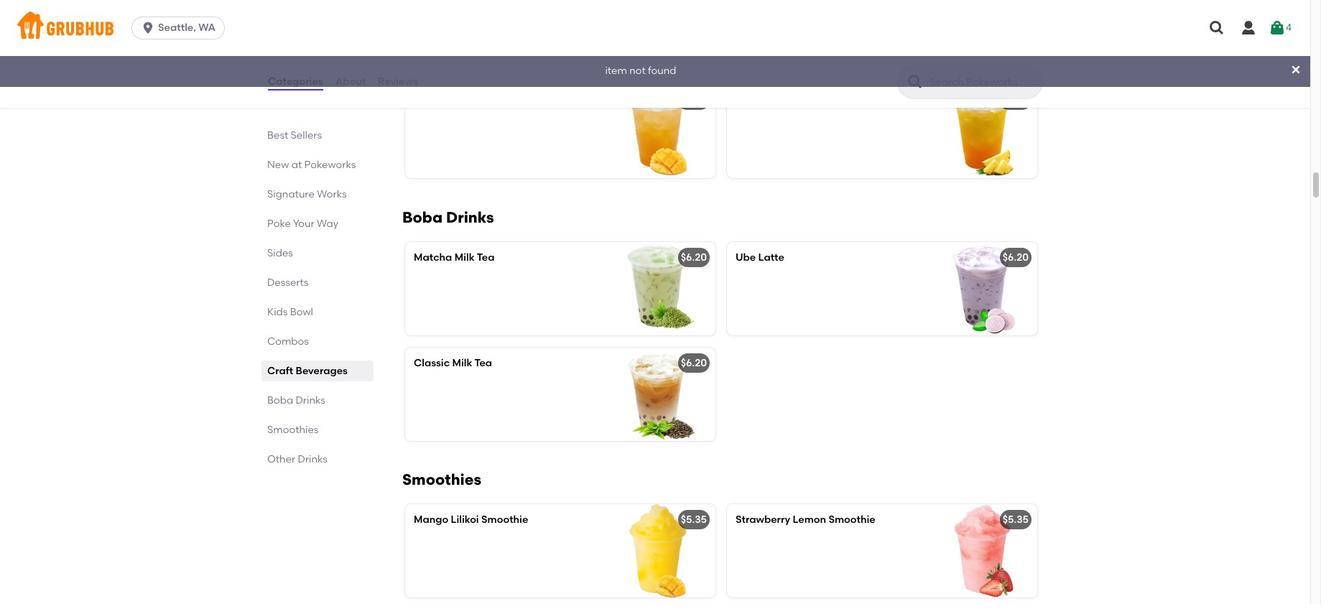 Task type: locate. For each thing, give the bounding box(es) containing it.
0 vertical spatial drinks
[[446, 208, 494, 226]]

1 horizontal spatial $5.35
[[1003, 513, 1029, 526]]

lilikoi green tea image
[[930, 0, 1038, 72]]

about button
[[335, 56, 367, 108]]

tea
[[483, 94, 501, 106], [812, 94, 830, 106], [477, 251, 495, 263], [475, 357, 492, 369]]

1 vertical spatial milk
[[452, 357, 472, 369]]

mango left green
[[414, 94, 448, 106]]

reviews
[[378, 75, 418, 88]]

boba drinks
[[402, 208, 494, 226], [267, 394, 325, 407]]

smoothie right lemon
[[829, 513, 876, 526]]

1 vertical spatial mango
[[414, 513, 448, 526]]

1 smoothie from the left
[[481, 513, 528, 526]]

boba drinks up matcha milk tea
[[402, 208, 494, 226]]

$4.20 down search pokeworks search box
[[1003, 94, 1029, 106]]

mango
[[414, 94, 448, 106], [414, 513, 448, 526]]

2 $4.20 from the left
[[1003, 94, 1029, 106]]

strawberry lemon smoothie image
[[930, 504, 1038, 598]]

2 mango from the top
[[414, 513, 448, 526]]

$6.20 for classic milk tea
[[681, 357, 707, 369]]

1 horizontal spatial boba
[[402, 208, 443, 226]]

boba down craft
[[267, 394, 293, 407]]

0 horizontal spatial smoothies
[[267, 424, 319, 436]]

main navigation navigation
[[0, 0, 1311, 56]]

matcha milk tea image
[[608, 242, 716, 335]]

0 vertical spatial boba drinks
[[402, 208, 494, 226]]

4
[[1286, 21, 1292, 34]]

mango left lilikoi
[[414, 513, 448, 526]]

$4.20
[[681, 94, 707, 106], [1003, 94, 1029, 106]]

craft beverages
[[267, 365, 348, 377]]

1 mango from the top
[[414, 94, 448, 106]]

sides
[[267, 247, 293, 259]]

0 vertical spatial milk
[[455, 251, 475, 263]]

milk
[[455, 251, 475, 263], [452, 357, 472, 369]]

matcha
[[414, 251, 452, 263]]

smoothie for mango lilikoi smoothie
[[481, 513, 528, 526]]

svg image inside '4' button
[[1269, 19, 1286, 37]]

mango lilikoi smoothie
[[414, 513, 528, 526]]

mango for mango green tea
[[414, 94, 448, 106]]

$5.35 for strawberry lemon smoothie
[[1003, 513, 1029, 526]]

ube latte
[[736, 251, 785, 263]]

mango green tea
[[414, 94, 501, 106]]

milk right matcha at the top
[[455, 251, 475, 263]]

0 vertical spatial boba
[[402, 208, 443, 226]]

1 $5.35 from the left
[[681, 513, 707, 526]]

mango for mango lilikoi smoothie
[[414, 513, 448, 526]]

mango green tea image
[[608, 85, 716, 178]]

svg image
[[1209, 19, 1226, 37], [1240, 19, 1257, 37], [141, 21, 155, 35]]

tea right green
[[483, 94, 501, 106]]

tea right iced
[[812, 94, 830, 106]]

smoothies
[[267, 424, 319, 436], [402, 470, 481, 488]]

boba drinks down craft beverages
[[267, 394, 325, 407]]

1 vertical spatial boba
[[267, 394, 293, 407]]

categories button
[[267, 56, 324, 108]]

$6.20
[[681, 251, 707, 263], [1003, 251, 1029, 263], [681, 357, 707, 369]]

pineapple
[[736, 94, 786, 106]]

ube latte image
[[930, 242, 1038, 335]]

milk right classic
[[452, 357, 472, 369]]

wa
[[198, 22, 216, 34]]

$4.20 left pineapple
[[681, 94, 707, 106]]

boba up matcha at the top
[[402, 208, 443, 226]]

sellers
[[291, 129, 322, 142]]

drinks right other
[[298, 453, 328, 466]]

drinks up matcha milk tea
[[446, 208, 494, 226]]

0 horizontal spatial $4.20
[[681, 94, 707, 106]]

smoothie
[[481, 513, 528, 526], [829, 513, 876, 526]]

mango lilikoi smoothie image
[[608, 504, 716, 598]]

0 horizontal spatial smoothie
[[481, 513, 528, 526]]

svg image
[[1269, 19, 1286, 37], [1290, 64, 1302, 75]]

1 vertical spatial smoothies
[[402, 470, 481, 488]]

0 vertical spatial svg image
[[1269, 19, 1286, 37]]

boba
[[402, 208, 443, 226], [267, 394, 293, 407]]

best sellers
[[267, 129, 322, 142]]

poke your way
[[267, 218, 338, 230]]

other
[[267, 453, 295, 466]]

1 $4.20 from the left
[[681, 94, 707, 106]]

$5.35
[[681, 513, 707, 526], [1003, 513, 1029, 526]]

0 horizontal spatial svg image
[[141, 21, 155, 35]]

2 $5.35 from the left
[[1003, 513, 1029, 526]]

works
[[317, 188, 347, 200]]

Search Pokeworks search field
[[928, 75, 1038, 89]]

search icon image
[[907, 73, 924, 91]]

1 horizontal spatial svg image
[[1290, 64, 1302, 75]]

smoothies up lilikoi
[[402, 470, 481, 488]]

1 vertical spatial boba drinks
[[267, 394, 325, 407]]

categories
[[268, 75, 323, 88]]

drinks down craft beverages
[[296, 394, 325, 407]]

drinks
[[446, 208, 494, 226], [296, 394, 325, 407], [298, 453, 328, 466]]

1 horizontal spatial $4.20
[[1003, 94, 1029, 106]]

smoothie right lilikoi
[[481, 513, 528, 526]]

2 smoothie from the left
[[829, 513, 876, 526]]

strawberry
[[736, 513, 790, 526]]

your
[[293, 218, 314, 230]]

classic
[[414, 357, 450, 369]]

tea right matcha at the top
[[477, 251, 495, 263]]

0 horizontal spatial $5.35
[[681, 513, 707, 526]]

0 horizontal spatial svg image
[[1269, 19, 1286, 37]]

pineapple iced tea image
[[930, 85, 1038, 178]]

1 vertical spatial drinks
[[296, 394, 325, 407]]

1 horizontal spatial smoothie
[[829, 513, 876, 526]]

seattle, wa button
[[132, 17, 231, 40]]

smoothies up other drinks
[[267, 424, 319, 436]]

0 vertical spatial mango
[[414, 94, 448, 106]]

4 button
[[1269, 15, 1292, 41]]

not
[[630, 65, 646, 77]]

tea right classic
[[475, 357, 492, 369]]

0 horizontal spatial boba
[[267, 394, 293, 407]]



Task type: describe. For each thing, give the bounding box(es) containing it.
$4.20 for pineapple iced tea
[[1003, 94, 1029, 106]]

at
[[292, 159, 302, 171]]

$5.35 for mango lilikoi smoothie
[[681, 513, 707, 526]]

seattle,
[[158, 22, 196, 34]]

svg image inside seattle, wa button
[[141, 21, 155, 35]]

$6.20 for matcha milk tea
[[681, 251, 707, 263]]

way
[[317, 218, 338, 230]]

ube
[[736, 251, 756, 263]]

kids bowl
[[267, 306, 313, 318]]

best
[[267, 129, 288, 142]]

iced
[[788, 94, 810, 106]]

milk for classic
[[452, 357, 472, 369]]

2 horizontal spatial svg image
[[1240, 19, 1257, 37]]

new
[[267, 159, 289, 171]]

2 vertical spatial drinks
[[298, 453, 328, 466]]

1 horizontal spatial smoothies
[[402, 470, 481, 488]]

lemon
[[793, 513, 826, 526]]

about
[[335, 75, 366, 88]]

green
[[451, 94, 481, 106]]

strawberry lemon smoothie
[[736, 513, 876, 526]]

$6.20 for ube latte
[[1003, 251, 1029, 263]]

1 horizontal spatial boba drinks
[[402, 208, 494, 226]]

classic milk tea image
[[608, 347, 716, 441]]

kids
[[267, 306, 288, 318]]

pineapple iced tea
[[736, 94, 830, 106]]

seattle, wa
[[158, 22, 216, 34]]

signature works
[[267, 188, 347, 200]]

beverages
[[296, 365, 348, 377]]

matcha milk tea
[[414, 251, 495, 263]]

tea for mango green tea
[[483, 94, 501, 106]]

1 vertical spatial svg image
[[1290, 64, 1302, 75]]

classic milk tea
[[414, 357, 492, 369]]

smoothie for strawberry lemon smoothie
[[829, 513, 876, 526]]

milk for matcha
[[455, 251, 475, 263]]

tea for pineapple iced tea
[[812, 94, 830, 106]]

strawberry lemonade image
[[608, 0, 716, 72]]

found
[[648, 65, 677, 77]]

1 horizontal spatial svg image
[[1209, 19, 1226, 37]]

reviews button
[[377, 56, 419, 108]]

0 vertical spatial smoothies
[[267, 424, 319, 436]]

new at pokeworks
[[267, 159, 356, 171]]

lilikoi
[[451, 513, 479, 526]]

pokeworks
[[304, 159, 356, 171]]

0 horizontal spatial boba drinks
[[267, 394, 325, 407]]

$4.20 for mango green tea
[[681, 94, 707, 106]]

signature
[[267, 188, 315, 200]]

tea for classic milk tea
[[475, 357, 492, 369]]

desserts
[[267, 277, 309, 289]]

item
[[605, 65, 627, 77]]

craft
[[267, 365, 293, 377]]

item not found
[[605, 65, 677, 77]]

latte
[[758, 251, 785, 263]]

other drinks
[[267, 453, 328, 466]]

poke
[[267, 218, 291, 230]]

tea for matcha milk tea
[[477, 251, 495, 263]]

bowl
[[290, 306, 313, 318]]

combos
[[267, 336, 309, 348]]



Task type: vqa. For each thing, say whether or not it's contained in the screenshot.
3 weeks ago
no



